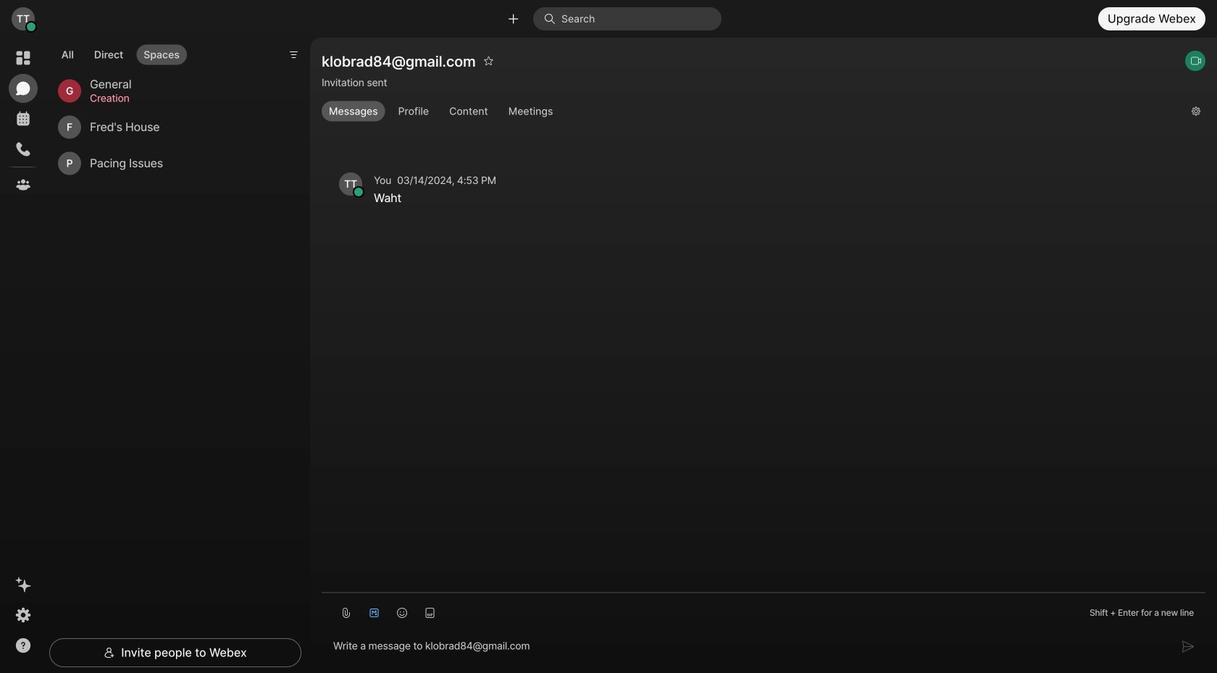 Task type: locate. For each thing, give the bounding box(es) containing it.
general list item
[[52, 73, 290, 109]]

message composer toolbar element
[[322, 593, 1206, 627]]

pacing issues list item
[[52, 145, 290, 182]]

group
[[322, 101, 1180, 121]]

webex tab list
[[9, 43, 38, 199]]

navigation
[[0, 38, 46, 673]]

tab list
[[51, 36, 190, 69]]



Task type: describe. For each thing, give the bounding box(es) containing it.
fred's house list item
[[52, 109, 290, 145]]

creation element
[[90, 90, 272, 106]]



Task type: vqa. For each thing, say whether or not it's contained in the screenshot.
tab list
yes



